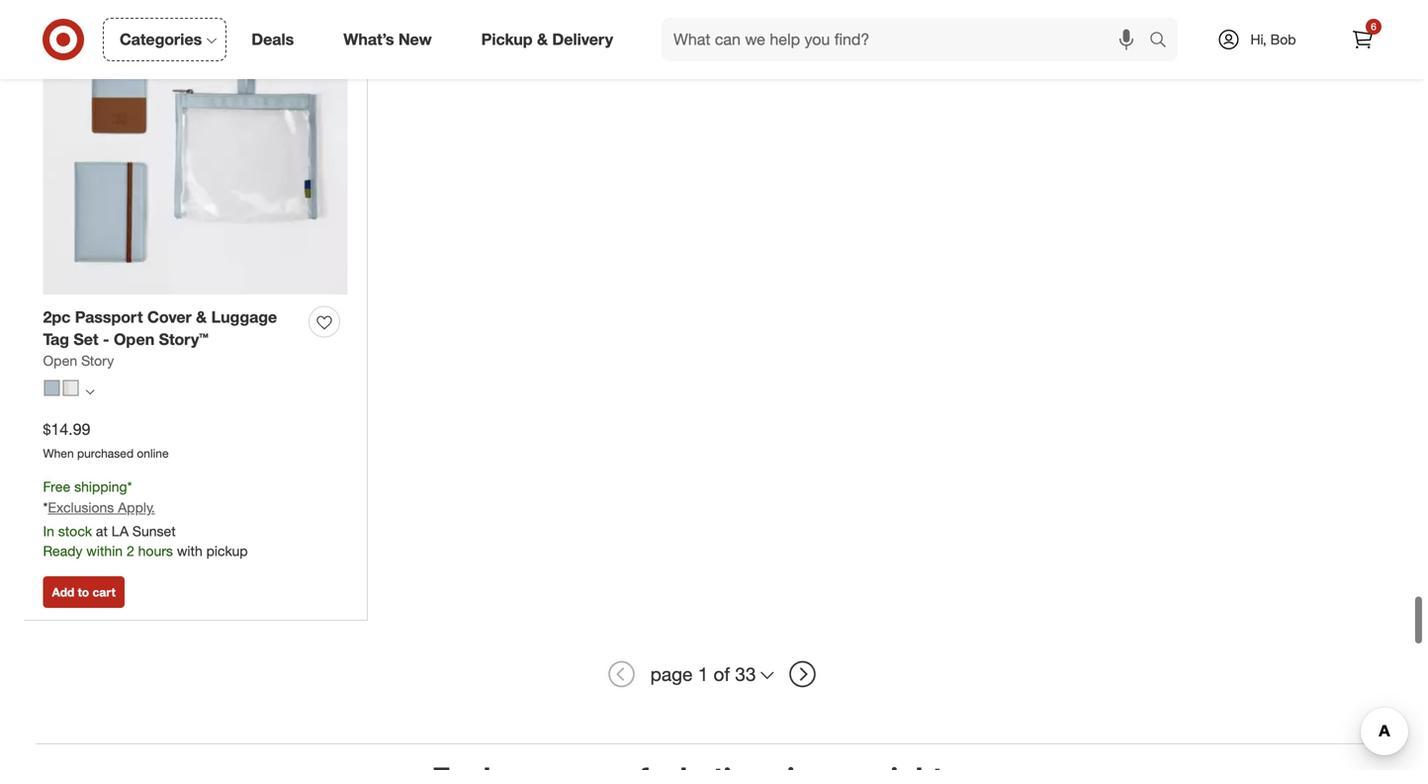 Task type: describe. For each thing, give the bounding box(es) containing it.
hours
[[138, 543, 173, 560]]

open story link
[[43, 351, 114, 371]]

at
[[96, 523, 108, 540]]

to
[[78, 585, 89, 600]]

What can we help you find? suggestions appear below search field
[[662, 18, 1154, 61]]

of
[[714, 663, 730, 686]]

1 vertical spatial open
[[43, 352, 77, 369]]

open story
[[43, 352, 114, 369]]

delivery
[[552, 30, 613, 49]]

taupe/beige image
[[63, 380, 79, 396]]

2
[[127, 543, 134, 560]]

luggage
[[211, 307, 277, 327]]

1 vertical spatial *
[[43, 499, 48, 516]]

1
[[698, 663, 708, 686]]

set
[[74, 330, 98, 349]]

& inside 2pc passport cover & luggage tag set - open story™️
[[196, 307, 207, 327]]

new
[[398, 30, 432, 49]]

what's new link
[[327, 18, 457, 61]]

add
[[52, 585, 74, 600]]

deals
[[251, 30, 294, 49]]

with
[[177, 543, 202, 560]]

what's new
[[343, 30, 432, 49]]

page 1 of 33 button
[[641, 653, 783, 696]]

$14.99
[[43, 420, 90, 439]]

6
[[1371, 20, 1376, 33]]

cover
[[147, 307, 192, 327]]

6 link
[[1341, 18, 1385, 61]]

search
[[1140, 32, 1188, 51]]

0 vertical spatial *
[[127, 478, 132, 496]]

page
[[650, 663, 693, 686]]

bob
[[1270, 31, 1296, 48]]

2pc passport cover & luggage tag set - open story™️ link
[[43, 306, 301, 351]]

tag
[[43, 330, 69, 349]]

all colors image
[[86, 388, 94, 396]]

story
[[81, 352, 114, 369]]

in
[[43, 523, 54, 540]]

ready
[[43, 543, 82, 560]]

exclusions apply. link
[[48, 499, 155, 516]]

categories
[[120, 30, 202, 49]]



Task type: locate. For each thing, give the bounding box(es) containing it.
story™️
[[159, 330, 208, 349]]

0 vertical spatial &
[[537, 30, 548, 49]]

free shipping * * exclusions apply. in stock at  la sunset ready within 2 hours with pickup
[[43, 478, 248, 560]]

2pc passport cover & luggage tag set - open story™️ image
[[43, 0, 348, 295], [43, 0, 348, 295]]

within
[[86, 543, 123, 560]]

free
[[43, 478, 70, 496]]

online
[[137, 446, 169, 461]]

2pc passport cover & luggage tag set - open story™️
[[43, 307, 277, 349]]

0 vertical spatial open
[[114, 330, 154, 349]]

pickup & delivery
[[481, 30, 613, 49]]

apply.
[[118, 499, 155, 516]]

* up apply.
[[127, 478, 132, 496]]

add to cart
[[52, 585, 116, 600]]

$14.99 when purchased online
[[43, 420, 169, 461]]

la
[[112, 523, 129, 540]]

what's
[[343, 30, 394, 49]]

deals link
[[235, 18, 319, 61]]

pickup
[[206, 543, 248, 560]]

when
[[43, 446, 74, 461]]

muddy aqua/amber brown image
[[44, 380, 60, 396]]

open
[[114, 330, 154, 349], [43, 352, 77, 369]]

hi,
[[1251, 31, 1267, 48]]

33
[[735, 663, 756, 686]]

stock
[[58, 523, 92, 540]]

passport
[[75, 307, 143, 327]]

1 vertical spatial &
[[196, 307, 207, 327]]

2pc
[[43, 307, 71, 327]]

0 horizontal spatial &
[[196, 307, 207, 327]]

open inside 2pc passport cover & luggage tag set - open story™️
[[114, 330, 154, 349]]

1 horizontal spatial &
[[537, 30, 548, 49]]

exclusions
[[48, 499, 114, 516]]

add to cart button
[[43, 577, 124, 608]]

search button
[[1140, 18, 1188, 65]]

page 1 of 33
[[650, 663, 756, 686]]

hi, bob
[[1251, 31, 1296, 48]]

open right -
[[114, 330, 154, 349]]

open down tag
[[43, 352, 77, 369]]

*
[[127, 478, 132, 496], [43, 499, 48, 516]]

purchased
[[77, 446, 134, 461]]

* down 'free'
[[43, 499, 48, 516]]

shipping
[[74, 478, 127, 496]]

cart
[[92, 585, 116, 600]]

all colors element
[[86, 385, 94, 397]]

0 horizontal spatial open
[[43, 352, 77, 369]]

pickup
[[481, 30, 533, 49]]

pickup & delivery link
[[464, 18, 638, 61]]

1 horizontal spatial open
[[114, 330, 154, 349]]

1 horizontal spatial *
[[127, 478, 132, 496]]

&
[[537, 30, 548, 49], [196, 307, 207, 327]]

-
[[103, 330, 109, 349]]

& right pickup
[[537, 30, 548, 49]]

& up story™️
[[196, 307, 207, 327]]

0 horizontal spatial *
[[43, 499, 48, 516]]

categories link
[[103, 18, 227, 61]]

sunset
[[132, 523, 176, 540]]



Task type: vqa. For each thing, say whether or not it's contained in the screenshot.
$14.99 at the left of page
yes



